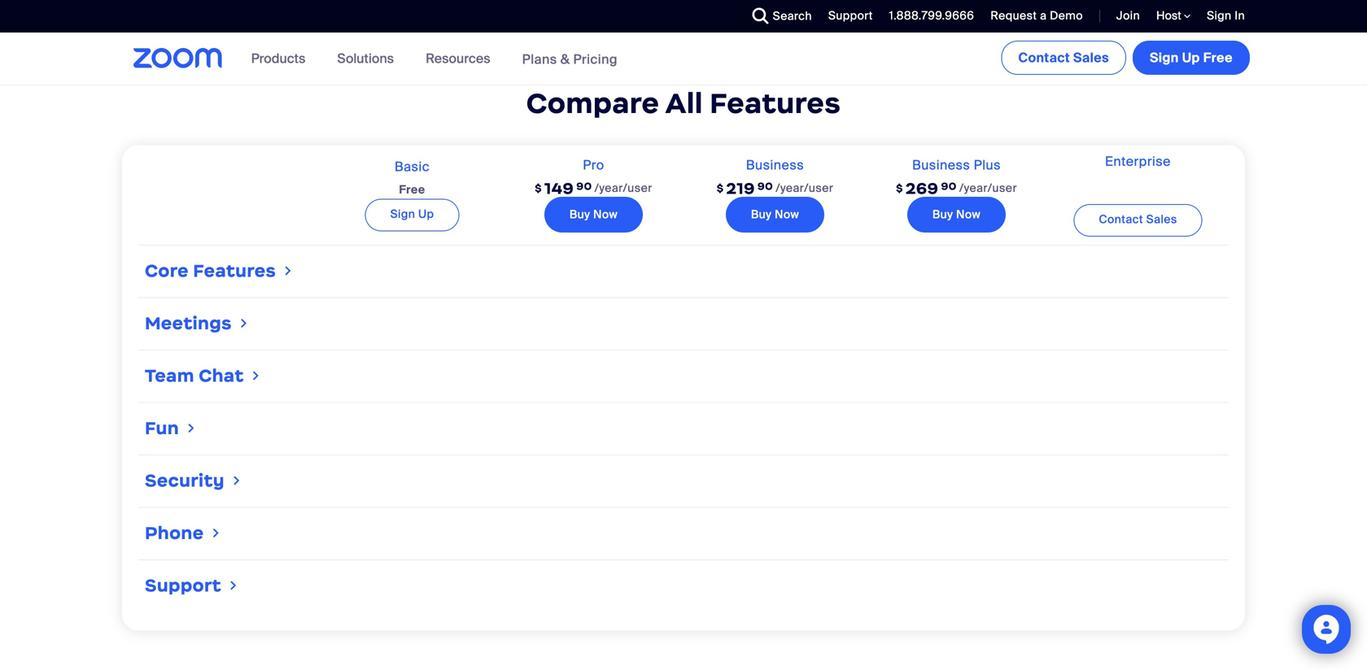 Task type: describe. For each thing, give the bounding box(es) containing it.
90 for 219
[[758, 180, 774, 193]]

right image for support
[[227, 578, 240, 594]]

right image for chat
[[249, 368, 263, 384]]

fun cell
[[138, 410, 1230, 448]]

$219.90 per year per user element
[[717, 172, 834, 206]]

join
[[1117, 8, 1141, 23]]

product information navigation
[[239, 33, 630, 86]]

products button
[[251, 33, 313, 85]]

1.888.799.9666
[[890, 8, 975, 23]]

now for 149
[[594, 207, 618, 222]]

chat
[[199, 365, 244, 387]]

$269.90 per year per user element
[[897, 172, 1018, 206]]

basic
[[395, 158, 430, 175]]

contact inside meetings navigation
[[1019, 49, 1071, 66]]

plus
[[974, 157, 1002, 174]]

$149.90 per year per user element
[[535, 172, 653, 206]]

team chat
[[145, 365, 244, 387]]

phone cell
[[138, 515, 1230, 553]]

1 horizontal spatial support
[[829, 8, 873, 23]]

/year/user for 149
[[595, 181, 653, 196]]

$ for 219
[[717, 182, 724, 195]]

$ for 149
[[535, 182, 542, 195]]

right image for features
[[282, 263, 295, 279]]

meetings cell
[[138, 305, 1230, 343]]

269
[[906, 179, 939, 199]]

right image for phone
[[210, 525, 223, 542]]

buy now link for 269
[[908, 197, 1007, 233]]

pro
[[583, 157, 605, 174]]

1 vertical spatial contact sales
[[1099, 212, 1178, 227]]

sign for sign in
[[1208, 8, 1232, 23]]

219
[[727, 179, 755, 199]]

$ 219 90 /year/user
[[717, 179, 834, 199]]

join link left host
[[1105, 0, 1145, 33]]

sign up free
[[1151, 49, 1234, 66]]

plans & pricing
[[522, 51, 618, 68]]

resources button
[[426, 33, 498, 85]]

free inside basic free
[[399, 182, 426, 197]]

core features cell
[[138, 252, 1230, 291]]

$ for 269
[[897, 182, 904, 195]]

buy for 269
[[933, 207, 954, 222]]

business plus
[[913, 157, 1002, 174]]

up for sign up
[[418, 207, 434, 222]]

sign for sign up
[[390, 207, 415, 222]]

sign up link
[[365, 199, 460, 231]]

/year/user for 269
[[960, 181, 1018, 196]]

sign up
[[390, 207, 434, 222]]

request a demo
[[991, 8, 1084, 23]]

contact sales inside meetings navigation
[[1019, 49, 1110, 66]]

request
[[991, 8, 1038, 23]]

in
[[1235, 8, 1246, 23]]

free inside button
[[1204, 49, 1234, 66]]

buy now link for 219
[[726, 197, 825, 233]]

sign in
[[1208, 8, 1246, 23]]

now for 269
[[957, 207, 981, 222]]

buy now for 219
[[751, 207, 800, 222]]

fun
[[145, 418, 179, 439]]

search
[[773, 9, 813, 24]]

features inside cell
[[193, 260, 276, 282]]



Task type: locate. For each thing, give the bounding box(es) containing it.
contact down a
[[1019, 49, 1071, 66]]

2 buy now link from the left
[[726, 197, 825, 233]]

0 horizontal spatial $
[[535, 182, 542, 195]]

contact sales link inside meetings navigation
[[1002, 41, 1127, 75]]

$ left 269
[[897, 182, 904, 195]]

application containing core features
[[138, 145, 1230, 613]]

1 vertical spatial sign
[[1151, 49, 1180, 66]]

contact sales link down "enterprise"
[[1074, 204, 1203, 237]]

right image inside core features cell
[[282, 263, 295, 279]]

2 business from the left
[[913, 157, 971, 174]]

contact
[[1019, 49, 1071, 66], [1099, 212, 1144, 227]]

1 horizontal spatial up
[[1183, 49, 1201, 66]]

banner containing contact sales
[[114, 33, 1254, 86]]

sign left in
[[1208, 8, 1232, 23]]

2 vertical spatial sign
[[390, 207, 415, 222]]

2 now from the left
[[775, 207, 800, 222]]

/year/user
[[595, 181, 653, 196], [776, 181, 834, 196], [960, 181, 1018, 196]]

buy for 219
[[751, 207, 772, 222]]

zoom logo image
[[134, 48, 223, 68]]

support down phone
[[145, 575, 221, 597]]

0 vertical spatial sign
[[1208, 8, 1232, 23]]

up
[[1183, 49, 1201, 66], [418, 207, 434, 222]]

1 vertical spatial support
[[145, 575, 221, 597]]

sign down basic free
[[390, 207, 415, 222]]

3 /year/user from the left
[[960, 181, 1018, 196]]

contact sales down demo
[[1019, 49, 1110, 66]]

sales down "enterprise"
[[1147, 212, 1178, 227]]

buy now link
[[545, 197, 643, 233], [726, 197, 825, 233], [908, 197, 1007, 233]]

buy down $149.90 per year per user element
[[570, 207, 591, 222]]

2 horizontal spatial sign
[[1208, 8, 1232, 23]]

0 horizontal spatial /year/user
[[595, 181, 653, 196]]

team
[[145, 365, 194, 387]]

buy down $219.90 per year per user element
[[751, 207, 772, 222]]

1 horizontal spatial now
[[775, 207, 800, 222]]

support
[[829, 8, 873, 23], [145, 575, 221, 597]]

phone
[[145, 523, 204, 545]]

1 vertical spatial contact
[[1099, 212, 1144, 227]]

1 horizontal spatial /year/user
[[776, 181, 834, 196]]

3 now from the left
[[957, 207, 981, 222]]

0 horizontal spatial features
[[193, 260, 276, 282]]

buy now for 269
[[933, 207, 981, 222]]

support cell
[[138, 567, 1230, 606]]

right image inside meetings cell
[[237, 315, 251, 332]]

up inside button
[[1183, 49, 1201, 66]]

search button
[[741, 0, 817, 33]]

sign in link
[[1195, 0, 1254, 33], [1208, 8, 1246, 23]]

/year/user down pro
[[595, 181, 653, 196]]

buy down the '$269.90 per year per user' element
[[933, 207, 954, 222]]

2 horizontal spatial $
[[897, 182, 904, 195]]

2 horizontal spatial /year/user
[[960, 181, 1018, 196]]

2 horizontal spatial buy now
[[933, 207, 981, 222]]

banner
[[114, 33, 1254, 86]]

0 horizontal spatial business
[[747, 157, 805, 174]]

1 vertical spatial right image
[[249, 368, 263, 384]]

meetings navigation
[[999, 33, 1254, 78]]

right image inside the fun cell
[[185, 420, 198, 437]]

security cell
[[138, 462, 1230, 501]]

host
[[1157, 8, 1185, 23]]

business up $ 269 90 /year/user
[[913, 157, 971, 174]]

sign inside 'link'
[[390, 207, 415, 222]]

0 horizontal spatial up
[[418, 207, 434, 222]]

right image
[[237, 315, 251, 332], [185, 420, 198, 437], [230, 473, 244, 489], [210, 525, 223, 542], [227, 578, 240, 594]]

business up $ 219 90 /year/user
[[747, 157, 805, 174]]

request a demo link
[[979, 0, 1088, 33], [991, 8, 1084, 23]]

buy for 149
[[570, 207, 591, 222]]

enterprise
[[1106, 153, 1172, 170]]

/year/user inside $ 149 90 /year/user
[[595, 181, 653, 196]]

/year/user right 219 at the right top of page
[[776, 181, 834, 196]]

up for sign up free
[[1183, 49, 1201, 66]]

buy now down the '$269.90 per year per user' element
[[933, 207, 981, 222]]

0 horizontal spatial 90
[[577, 180, 592, 193]]

1 buy now link from the left
[[545, 197, 643, 233]]

buy now for 149
[[570, 207, 618, 222]]

90 inside $ 149 90 /year/user
[[577, 180, 592, 193]]

0 vertical spatial contact sales
[[1019, 49, 1110, 66]]

contact sales
[[1019, 49, 1110, 66], [1099, 212, 1178, 227]]

2 $ from the left
[[717, 182, 724, 195]]

90 inside $ 269 90 /year/user
[[942, 180, 957, 193]]

meetings
[[145, 312, 232, 334]]

resources
[[426, 50, 491, 67]]

2 horizontal spatial buy now link
[[908, 197, 1007, 233]]

contact sales link down demo
[[1002, 41, 1127, 75]]

host button
[[1157, 8, 1191, 24]]

free down sign in
[[1204, 49, 1234, 66]]

$ 149 90 /year/user
[[535, 179, 653, 199]]

0 horizontal spatial support
[[145, 575, 221, 597]]

sign for sign up free
[[1151, 49, 1180, 66]]

sales down demo
[[1074, 49, 1110, 66]]

1 horizontal spatial sales
[[1147, 212, 1178, 227]]

now for 219
[[775, 207, 800, 222]]

sales inside application
[[1147, 212, 1178, 227]]

0 vertical spatial contact
[[1019, 49, 1071, 66]]

sign
[[1208, 8, 1232, 23], [1151, 49, 1180, 66], [390, 207, 415, 222]]

buy
[[570, 207, 591, 222], [751, 207, 772, 222], [933, 207, 954, 222]]

sign up free button
[[1133, 41, 1251, 75]]

right image inside the support cell
[[227, 578, 240, 594]]

right image
[[282, 263, 295, 279], [249, 368, 263, 384]]

support inside cell
[[145, 575, 221, 597]]

now down $149.90 per year per user element
[[594, 207, 618, 222]]

1 horizontal spatial $
[[717, 182, 724, 195]]

$
[[535, 182, 542, 195], [717, 182, 724, 195], [897, 182, 904, 195]]

now down $219.90 per year per user element
[[775, 207, 800, 222]]

plans
[[522, 51, 557, 68]]

$ inside $ 219 90 /year/user
[[717, 182, 724, 195]]

2 /year/user from the left
[[776, 181, 834, 196]]

0 vertical spatial contact sales link
[[1002, 41, 1127, 75]]

1 now from the left
[[594, 207, 618, 222]]

right image inside phone cell
[[210, 525, 223, 542]]

sign inside button
[[1151, 49, 1180, 66]]

1.888.799.9666 button
[[877, 0, 979, 33], [890, 8, 975, 23]]

1 horizontal spatial buy now
[[751, 207, 800, 222]]

right image right core features
[[282, 263, 295, 279]]

buy now
[[570, 207, 618, 222], [751, 207, 800, 222], [933, 207, 981, 222]]

1 horizontal spatial buy
[[751, 207, 772, 222]]

2 horizontal spatial now
[[957, 207, 981, 222]]

/year/user inside $ 269 90 /year/user
[[960, 181, 1018, 196]]

2 horizontal spatial buy
[[933, 207, 954, 222]]

/year/user for 219
[[776, 181, 834, 196]]

0 horizontal spatial buy now link
[[545, 197, 643, 233]]

1 horizontal spatial business
[[913, 157, 971, 174]]

plans & pricing link
[[522, 51, 618, 68], [522, 51, 618, 68]]

0 vertical spatial support
[[829, 8, 873, 23]]

1 $ from the left
[[535, 182, 542, 195]]

sales inside meetings navigation
[[1074, 49, 1110, 66]]

1 horizontal spatial right image
[[282, 263, 295, 279]]

90 for 269
[[942, 180, 957, 193]]

compare
[[527, 85, 660, 121]]

0 horizontal spatial free
[[399, 182, 426, 197]]

90 for 149
[[577, 180, 592, 193]]

pricing
[[574, 51, 618, 68]]

90 right 219 at the right top of page
[[758, 180, 774, 193]]

$ inside $ 149 90 /year/user
[[535, 182, 542, 195]]

1 90 from the left
[[577, 180, 592, 193]]

1 vertical spatial contact sales link
[[1074, 204, 1203, 237]]

solutions
[[337, 50, 394, 67]]

0 horizontal spatial now
[[594, 207, 618, 222]]

$ left 149
[[535, 182, 542, 195]]

0 vertical spatial free
[[1204, 49, 1234, 66]]

up down basic free
[[418, 207, 434, 222]]

right image right chat
[[249, 368, 263, 384]]

free down basic
[[399, 182, 426, 197]]

0 horizontal spatial buy now
[[570, 207, 618, 222]]

90
[[577, 180, 592, 193], [758, 180, 774, 193], [942, 180, 957, 193]]

0 vertical spatial features
[[710, 85, 841, 121]]

business for business
[[747, 157, 805, 174]]

1 horizontal spatial sign
[[1151, 49, 1180, 66]]

business for business plus
[[913, 157, 971, 174]]

2 buy from the left
[[751, 207, 772, 222]]

features
[[710, 85, 841, 121], [193, 260, 276, 282]]

1 /year/user from the left
[[595, 181, 653, 196]]

buy now link for 149
[[545, 197, 643, 233]]

contact sales link
[[1002, 41, 1127, 75], [1074, 204, 1203, 237]]

basic free
[[395, 158, 430, 197]]

/year/user inside $ 219 90 /year/user
[[776, 181, 834, 196]]

0 vertical spatial sales
[[1074, 49, 1110, 66]]

support link
[[817, 0, 877, 33], [829, 8, 873, 23]]

&
[[561, 51, 570, 68]]

free
[[1204, 49, 1234, 66], [399, 182, 426, 197]]

sales
[[1074, 49, 1110, 66], [1147, 212, 1178, 227]]

1 business from the left
[[747, 157, 805, 174]]

3 90 from the left
[[942, 180, 957, 193]]

1 buy now from the left
[[570, 207, 618, 222]]

90 inside $ 219 90 /year/user
[[758, 180, 774, 193]]

/year/user down plus
[[960, 181, 1018, 196]]

1 vertical spatial sales
[[1147, 212, 1178, 227]]

buy now down $219.90 per year per user element
[[751, 207, 800, 222]]

solutions button
[[337, 33, 401, 85]]

a
[[1041, 8, 1047, 23]]

1 horizontal spatial 90
[[758, 180, 774, 193]]

1 horizontal spatial buy now link
[[726, 197, 825, 233]]

all
[[666, 85, 703, 121]]

now
[[594, 207, 618, 222], [775, 207, 800, 222], [957, 207, 981, 222]]

2 horizontal spatial 90
[[942, 180, 957, 193]]

0 horizontal spatial right image
[[249, 368, 263, 384]]

demo
[[1050, 8, 1084, 23]]

core features
[[145, 260, 276, 282]]

contact down "enterprise"
[[1099, 212, 1144, 227]]

1 horizontal spatial contact
[[1099, 212, 1144, 227]]

3 buy now from the left
[[933, 207, 981, 222]]

0 horizontal spatial buy
[[570, 207, 591, 222]]

3 $ from the left
[[897, 182, 904, 195]]

3 buy from the left
[[933, 207, 954, 222]]

0 vertical spatial up
[[1183, 49, 1201, 66]]

application
[[138, 145, 1230, 613]]

2 buy now from the left
[[751, 207, 800, 222]]

0 vertical spatial right image
[[282, 263, 295, 279]]

buy now down $149.90 per year per user element
[[570, 207, 618, 222]]

compare all features
[[527, 85, 841, 121]]

right image for fun
[[185, 420, 198, 437]]

right image for meetings
[[237, 315, 251, 332]]

2 90 from the left
[[758, 180, 774, 193]]

up inside 'link'
[[418, 207, 434, 222]]

0 horizontal spatial sign
[[390, 207, 415, 222]]

0 horizontal spatial contact
[[1019, 49, 1071, 66]]

1 buy from the left
[[570, 207, 591, 222]]

90 down business plus
[[942, 180, 957, 193]]

1 vertical spatial up
[[418, 207, 434, 222]]

right image inside security cell
[[230, 473, 244, 489]]

business
[[747, 157, 805, 174], [913, 157, 971, 174]]

up down host dropdown button
[[1183, 49, 1201, 66]]

$ 269 90 /year/user
[[897, 179, 1018, 199]]

core
[[145, 260, 189, 282]]

team chat cell
[[138, 357, 1230, 396]]

contact sales down "enterprise"
[[1099, 212, 1178, 227]]

$ left 219 at the right top of page
[[717, 182, 724, 195]]

149
[[545, 179, 574, 199]]

right image inside team chat cell
[[249, 368, 263, 384]]

join link up meetings navigation
[[1117, 8, 1141, 23]]

now down the '$269.90 per year per user' element
[[957, 207, 981, 222]]

contact inside application
[[1099, 212, 1144, 227]]

join link
[[1105, 0, 1145, 33], [1117, 8, 1141, 23]]

1 horizontal spatial features
[[710, 85, 841, 121]]

contact sales link inside application
[[1074, 204, 1203, 237]]

90 down pro
[[577, 180, 592, 193]]

support right search
[[829, 8, 873, 23]]

right image for security
[[230, 473, 244, 489]]

products
[[251, 50, 306, 67]]

1 vertical spatial features
[[193, 260, 276, 282]]

3 buy now link from the left
[[908, 197, 1007, 233]]

sign down host
[[1151, 49, 1180, 66]]

0 horizontal spatial sales
[[1074, 49, 1110, 66]]

1 horizontal spatial free
[[1204, 49, 1234, 66]]

security
[[145, 470, 225, 492]]

$ inside $ 269 90 /year/user
[[897, 182, 904, 195]]

1 vertical spatial free
[[399, 182, 426, 197]]



Task type: vqa. For each thing, say whether or not it's contained in the screenshot.


